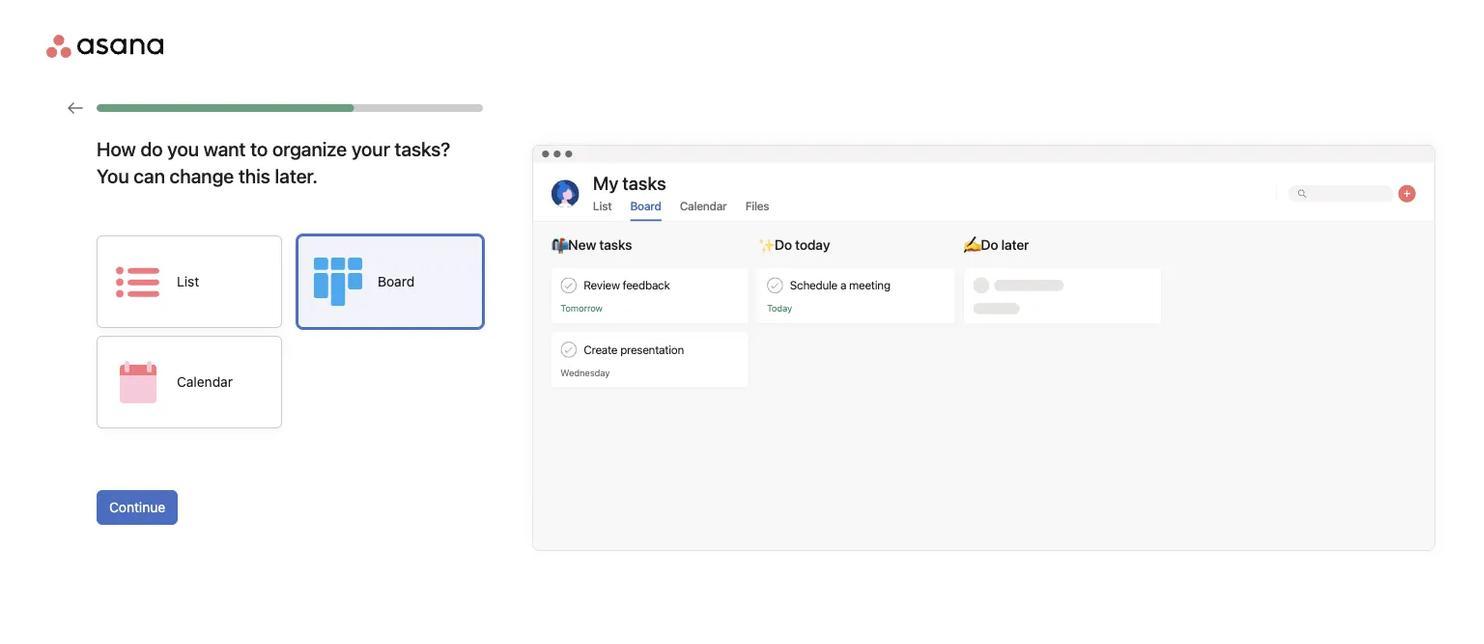 Task type: describe. For each thing, give the bounding box(es) containing it.
1 vertical spatial list
[[177, 274, 199, 290]]

✨ do today
[[758, 237, 830, 253]]

asana image
[[46, 35, 163, 58]]

tomorrow
[[561, 303, 603, 314]]

0 vertical spatial list
[[593, 199, 612, 212]]

my tasks
[[593, 173, 666, 195]]

continue button
[[97, 491, 178, 526]]

files
[[746, 199, 770, 212]]

new tasks
[[568, 237, 632, 253]]

create
[[584, 343, 618, 357]]

do
[[141, 137, 163, 160]]

review
[[584, 279, 620, 292]]

how
[[97, 137, 136, 160]]

✍️
[[964, 237, 978, 253]]

✍️ do later
[[964, 237, 1029, 253]]

do later
[[981, 237, 1029, 253]]

this later.
[[239, 164, 318, 187]]

you
[[97, 164, 129, 187]]

1 horizontal spatial board
[[631, 199, 661, 212]]

schedule a meeting
[[790, 279, 891, 292]]

review feedback
[[584, 279, 670, 292]]



Task type: locate. For each thing, give the bounding box(es) containing it.
organize
[[272, 137, 347, 160]]

how do you want to organize your tasks? you can change this later.
[[97, 137, 451, 187]]

calendar
[[680, 199, 727, 212], [177, 374, 233, 390]]

0 horizontal spatial calendar
[[177, 374, 233, 390]]

you
[[167, 137, 199, 160]]

to
[[250, 137, 268, 160]]

create presentation
[[584, 343, 684, 357]]

do today
[[775, 237, 830, 253]]

continue
[[109, 500, 165, 516]]

1 horizontal spatial list
[[593, 199, 612, 212]]

presentation
[[621, 343, 684, 357]]

meeting
[[849, 279, 891, 292]]

want
[[204, 137, 246, 160]]

0 horizontal spatial list
[[177, 274, 199, 290]]

0 vertical spatial calendar
[[680, 199, 727, 212]]

✨
[[758, 237, 772, 253]]

today
[[767, 303, 792, 314]]

can
[[134, 164, 165, 187]]

board
[[631, 199, 661, 212], [378, 274, 415, 290]]

wednesday
[[561, 368, 610, 379]]

0 horizontal spatial board
[[378, 274, 415, 290]]

schedule
[[790, 279, 838, 292]]

your
[[352, 137, 390, 160]]

📬 new tasks
[[551, 237, 632, 253]]

1 horizontal spatial calendar
[[680, 199, 727, 212]]

list
[[593, 199, 612, 212], [177, 274, 199, 290]]

📬
[[551, 237, 565, 253]]

0 vertical spatial board
[[631, 199, 661, 212]]

1 vertical spatial board
[[378, 274, 415, 290]]

go back image
[[68, 100, 83, 116]]

1 vertical spatial calendar
[[177, 374, 233, 390]]

tasks?
[[395, 137, 451, 160]]

a
[[841, 279, 847, 292]]

change
[[170, 164, 234, 187]]

feedback
[[623, 279, 670, 292]]



Task type: vqa. For each thing, say whether or not it's contained in the screenshot.
the left board
yes



